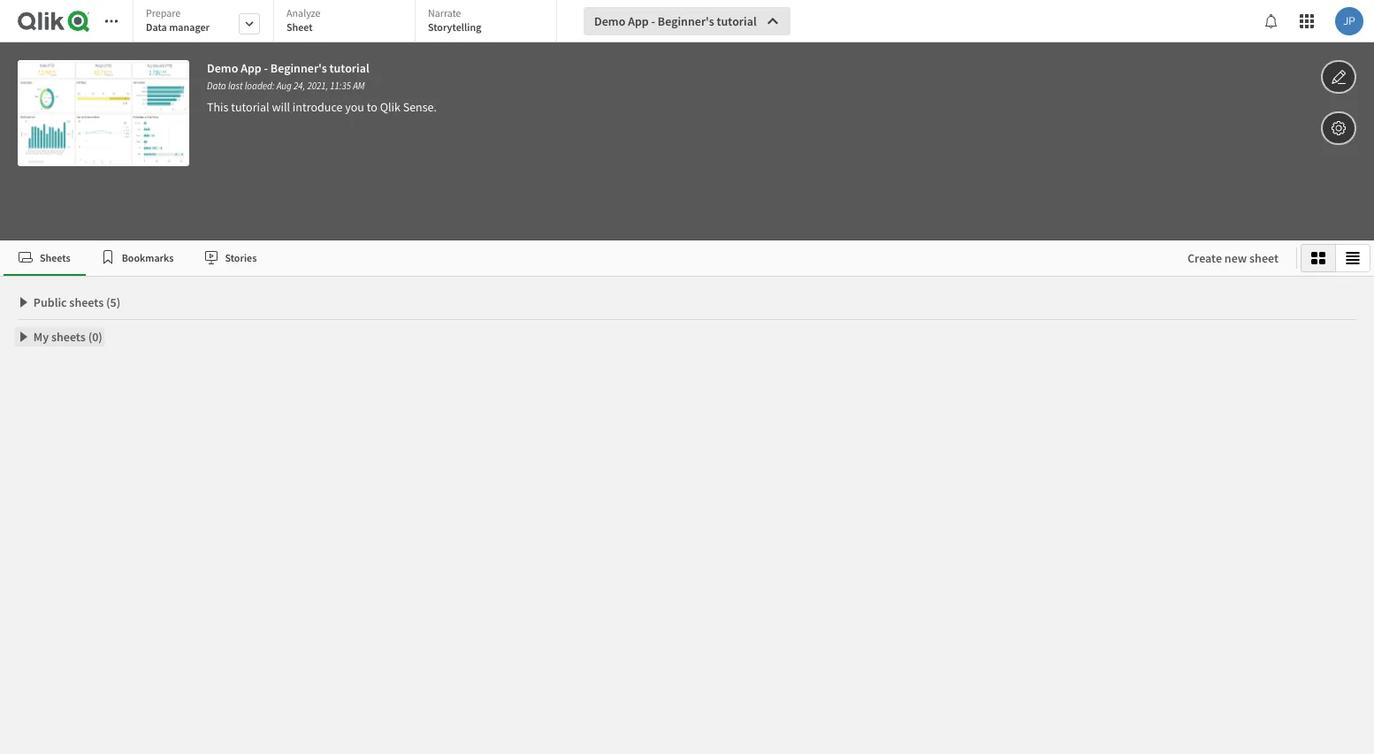 Task type: describe. For each thing, give the bounding box(es) containing it.
(5)
[[106, 295, 121, 310]]

narrate storytelling
[[428, 6, 481, 34]]

manager
[[169, 20, 210, 34]]

prepare data manager
[[146, 6, 210, 34]]

edit image
[[1331, 66, 1347, 88]]

sheet
[[1250, 250, 1279, 266]]

data inside prepare data manager
[[146, 20, 167, 34]]

11:35
[[330, 80, 351, 92]]

public sheets (5)
[[33, 295, 121, 310]]

tutorial for demo app - beginner's tutorial data last loaded: aug 24, 2021, 11:35 am this tutorial will introduce you to qlik sense.
[[329, 60, 369, 76]]

list view image
[[1346, 251, 1360, 265]]

sheets
[[40, 251, 70, 264]]

collapse image
[[17, 295, 31, 310]]

demo for demo app - beginner's tutorial
[[594, 13, 626, 29]]

sense.
[[403, 99, 437, 115]]

my sheets (0)
[[33, 329, 103, 345]]

bookmarks
[[122, 251, 174, 264]]

to
[[367, 99, 378, 115]]

2021,
[[307, 80, 328, 92]]

demo for demo app - beginner's tutorial data last loaded: aug 24, 2021, 11:35 am this tutorial will introduce you to qlik sense.
[[207, 60, 238, 76]]

qlik
[[380, 99, 401, 115]]

create new sheet
[[1188, 250, 1279, 266]]

bookmarks button
[[85, 241, 189, 276]]

sheets for my sheets
[[51, 329, 86, 345]]

public
[[33, 295, 67, 310]]

data inside demo app - beginner's tutorial data last loaded: aug 24, 2021, 11:35 am this tutorial will introduce you to qlik sense.
[[207, 80, 226, 92]]

narrate
[[428, 6, 461, 19]]

introduce
[[293, 99, 343, 115]]

beginner's for demo app - beginner's tutorial data last loaded: aug 24, 2021, 11:35 am this tutorial will introduce you to qlik sense.
[[270, 60, 327, 76]]

my
[[33, 329, 49, 345]]

create
[[1188, 250, 1222, 266]]

app for demo app - beginner's tutorial
[[628, 13, 649, 29]]



Task type: locate. For each thing, give the bounding box(es) containing it.
sheets left (0)
[[51, 329, 86, 345]]

- for demo app - beginner's tutorial data last loaded: aug 24, 2021, 11:35 am this tutorial will introduce you to qlik sense.
[[264, 60, 268, 76]]

demo app - beginner's tutorial button
[[584, 7, 790, 35]]

james peterson image
[[1335, 7, 1364, 35]]

aug
[[277, 80, 292, 92]]

(0)
[[88, 329, 103, 345]]

2 vertical spatial tutorial
[[231, 99, 269, 115]]

beginner's for demo app - beginner's tutorial
[[658, 13, 714, 29]]

new
[[1225, 250, 1247, 266]]

1 vertical spatial sheets
[[51, 329, 86, 345]]

1 vertical spatial beginner's
[[270, 60, 327, 76]]

0 horizontal spatial data
[[146, 20, 167, 34]]

expand image
[[17, 330, 31, 344]]

you
[[345, 99, 364, 115]]

- inside button
[[651, 13, 655, 29]]

app for demo app - beginner's tutorial data last loaded: aug 24, 2021, 11:35 am this tutorial will introduce you to qlik sense.
[[241, 60, 262, 76]]

2 horizontal spatial tutorial
[[717, 13, 757, 29]]

0 vertical spatial tab list
[[133, 0, 563, 44]]

app
[[628, 13, 649, 29], [241, 60, 262, 76]]

storytelling
[[428, 20, 481, 34]]

demo app - beginner's tutorial
[[594, 13, 757, 29]]

1 vertical spatial -
[[264, 60, 268, 76]]

1 vertical spatial app
[[241, 60, 262, 76]]

am
[[353, 80, 365, 92]]

beginner's
[[658, 13, 714, 29], [270, 60, 327, 76]]

0 horizontal spatial demo
[[207, 60, 238, 76]]

1 vertical spatial data
[[207, 80, 226, 92]]

-
[[651, 13, 655, 29], [264, 60, 268, 76]]

0 horizontal spatial tutorial
[[231, 99, 269, 115]]

app inside button
[[628, 13, 649, 29]]

sheets for public sheets
[[69, 295, 104, 310]]

demo app - beginner's tutorial data last loaded: aug 24, 2021, 11:35 am this tutorial will introduce you to qlik sense.
[[207, 60, 437, 115]]

analyze sheet
[[287, 6, 321, 34]]

0 vertical spatial beginner's
[[658, 13, 714, 29]]

last
[[228, 80, 243, 92]]

sheets
[[69, 295, 104, 310], [51, 329, 86, 345]]

app inside demo app - beginner's tutorial data last loaded: aug 24, 2021, 11:35 am this tutorial will introduce you to qlik sense.
[[241, 60, 262, 76]]

0 vertical spatial -
[[651, 13, 655, 29]]

1 vertical spatial tab list
[[4, 241, 1170, 276]]

data down prepare
[[146, 20, 167, 34]]

0 horizontal spatial -
[[264, 60, 268, 76]]

will
[[272, 99, 290, 115]]

24,
[[294, 80, 305, 92]]

0 vertical spatial demo
[[594, 13, 626, 29]]

stories
[[225, 251, 257, 264]]

- for demo app - beginner's tutorial
[[651, 13, 655, 29]]

toolbar
[[0, 0, 1374, 241]]

tab list containing sheets
[[4, 241, 1170, 276]]

toolbar containing demo app - beginner's tutorial
[[0, 0, 1374, 241]]

sheets left (5)
[[69, 295, 104, 310]]

tab list
[[133, 0, 563, 44], [4, 241, 1170, 276]]

0 vertical spatial sheets
[[69, 295, 104, 310]]

tutorial for demo app - beginner's tutorial
[[717, 13, 757, 29]]

0 horizontal spatial beginner's
[[270, 60, 327, 76]]

data
[[146, 20, 167, 34], [207, 80, 226, 92]]

prepare
[[146, 6, 181, 19]]

sheet
[[287, 20, 313, 34]]

1 horizontal spatial data
[[207, 80, 226, 92]]

1 horizontal spatial beginner's
[[658, 13, 714, 29]]

data left last at the left
[[207, 80, 226, 92]]

1 vertical spatial tutorial
[[329, 60, 369, 76]]

0 vertical spatial app
[[628, 13, 649, 29]]

0 vertical spatial data
[[146, 20, 167, 34]]

1 vertical spatial demo
[[207, 60, 238, 76]]

1 horizontal spatial app
[[628, 13, 649, 29]]

demo inside button
[[594, 13, 626, 29]]

grid view image
[[1312, 251, 1326, 265]]

application
[[0, 0, 1374, 754]]

stories button
[[189, 241, 272, 276]]

1 horizontal spatial -
[[651, 13, 655, 29]]

application containing demo app - beginner's tutorial
[[0, 0, 1374, 754]]

beginner's inside button
[[658, 13, 714, 29]]

sheets button
[[4, 241, 85, 276]]

group
[[1301, 244, 1371, 272]]

demo
[[594, 13, 626, 29], [207, 60, 238, 76]]

app options image
[[1331, 118, 1347, 139]]

this
[[207, 99, 229, 115]]

0 vertical spatial tutorial
[[717, 13, 757, 29]]

create new sheet button
[[1174, 244, 1293, 272]]

1 horizontal spatial demo
[[594, 13, 626, 29]]

tutorial
[[717, 13, 757, 29], [329, 60, 369, 76], [231, 99, 269, 115]]

tutorial inside button
[[717, 13, 757, 29]]

1 horizontal spatial tutorial
[[329, 60, 369, 76]]

tab list containing prepare
[[133, 0, 563, 44]]

beginner's inside demo app - beginner's tutorial data last loaded: aug 24, 2021, 11:35 am this tutorial will introduce you to qlik sense.
[[270, 60, 327, 76]]

0 horizontal spatial app
[[241, 60, 262, 76]]

demo inside demo app - beginner's tutorial data last loaded: aug 24, 2021, 11:35 am this tutorial will introduce you to qlik sense.
[[207, 60, 238, 76]]

- inside demo app - beginner's tutorial data last loaded: aug 24, 2021, 11:35 am this tutorial will introduce you to qlik sense.
[[264, 60, 268, 76]]

group inside application
[[1301, 244, 1371, 272]]

loaded:
[[245, 80, 275, 92]]

analyze
[[287, 6, 321, 19]]



Task type: vqa. For each thing, say whether or not it's contained in the screenshot.
- to the left
yes



